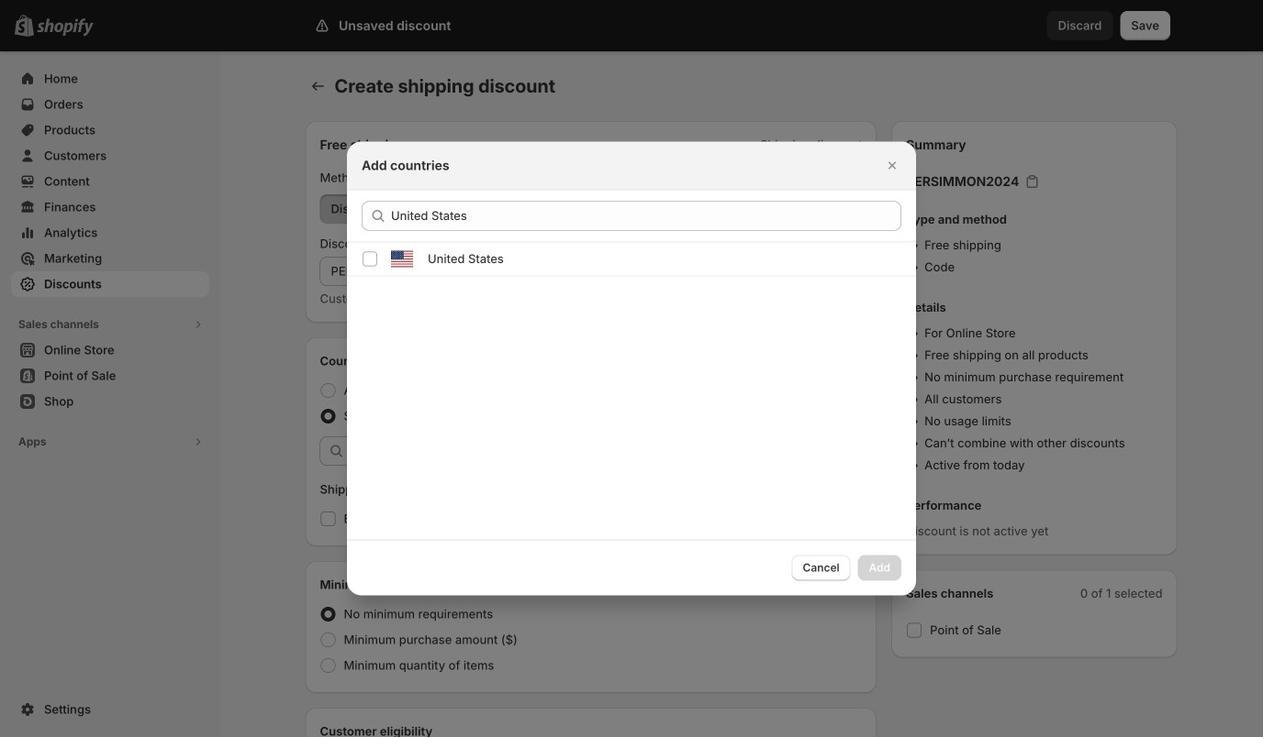 Task type: locate. For each thing, give the bounding box(es) containing it.
Search countries text field
[[391, 201, 901, 231]]

dialog
[[0, 142, 1263, 596]]

shopify image
[[37, 18, 94, 36]]



Task type: vqa. For each thing, say whether or not it's contained in the screenshot.
Settings
no



